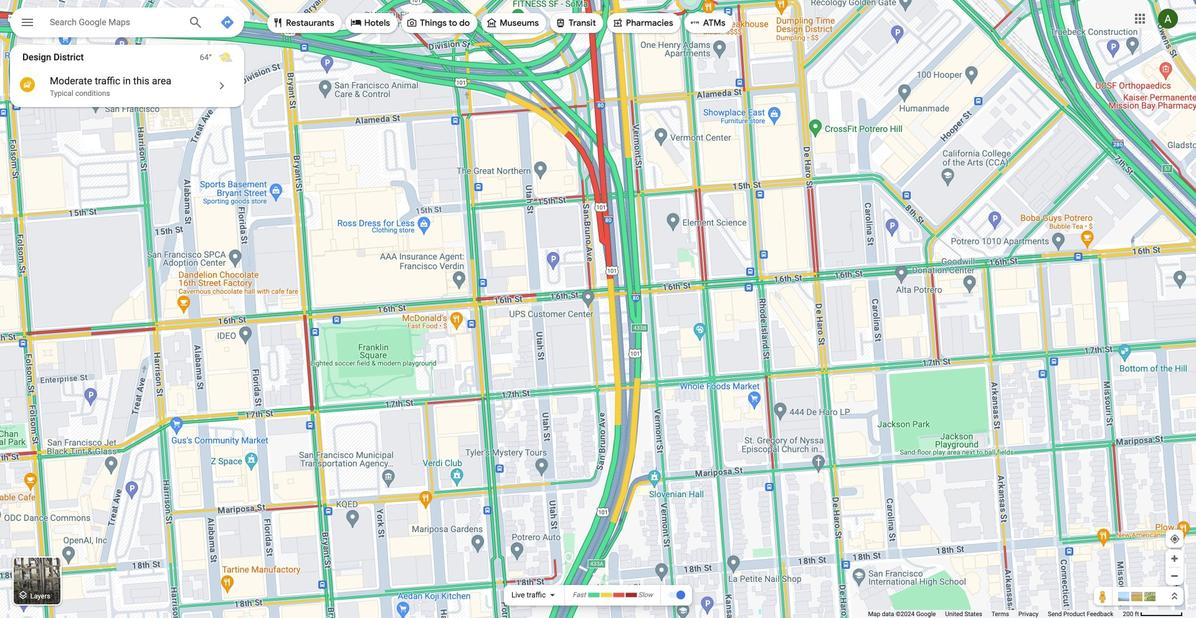 Task type: vqa. For each thing, say whether or not it's contained in the screenshot.
field
yes



Task type: describe. For each thing, give the bounding box(es) containing it.
zoom out image
[[1170, 572, 1180, 582]]

none search field inside the google maps element
[[10, 7, 244, 41]]

none field inside search google maps 'field'
[[50, 14, 178, 29]]

google maps element
[[0, 0, 1197, 619]]

 Show traffic  checkbox
[[668, 591, 686, 601]]

option inside the google maps element
[[512, 591, 546, 600]]

partly cloudy image
[[218, 50, 233, 65]]



Task type: locate. For each thing, give the bounding box(es) containing it.
design district weather group
[[200, 45, 244, 70]]

None field
[[50, 14, 178, 29]]

option
[[512, 591, 546, 600]]

zoom in image
[[1170, 555, 1180, 564]]

show street view coverage image
[[1094, 588, 1113, 606]]

design district region
[[10, 45, 244, 107]]

None search field
[[10, 7, 244, 41]]

show your location image
[[1170, 534, 1181, 545]]

Search Google Maps field
[[10, 7, 244, 41]]

google account: augustus odena  
(augustus@adept.ai) image
[[1159, 9, 1179, 29]]



